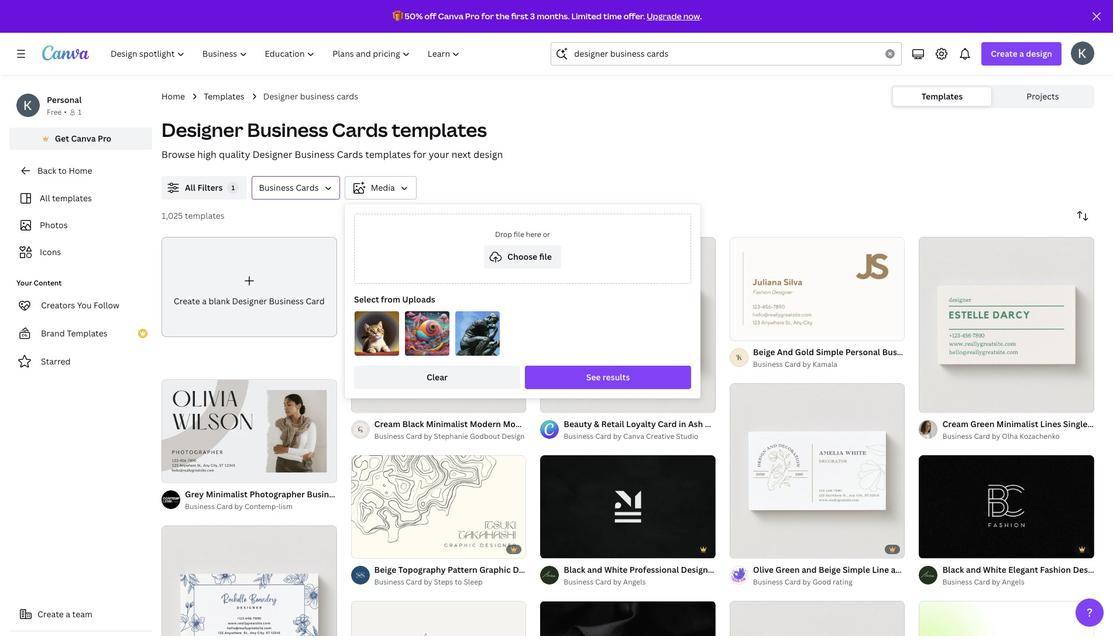 Task type: describe. For each thing, give the bounding box(es) containing it.
&
[[594, 418, 599, 429]]

get
[[55, 133, 69, 144]]

beige topography pattern graphic designer business card business card by steps to sleep
[[374, 564, 606, 587]]

rating
[[833, 577, 853, 587]]

choose file button
[[484, 245, 561, 269]]

1 vertical spatial cards
[[337, 148, 363, 161]]

by inside beige topography pattern graphic designer business card business card by steps to sleep
[[424, 577, 432, 587]]

the
[[496, 11, 510, 22]]

by inside the beauty & retail loyalty card in ash grey brown photo-centric style business card by canva creative studio
[[613, 431, 622, 441]]

0 vertical spatial for
[[481, 11, 494, 22]]

1 of 2 for grey minimalist photographer business card
[[170, 469, 186, 478]]

black white simple elegant calligraphy business card image
[[730, 601, 905, 636]]

letter
[[548, 418, 572, 429]]

personal inside the beige and gold simple personal business card business card by kamala
[[846, 346, 880, 357]]

black and white professional designer business card image
[[540, 455, 716, 558]]

photo-
[[754, 418, 781, 429]]

or
[[543, 229, 550, 239]]

and for black and white professional designer business card
[[587, 564, 602, 576]]

2 horizontal spatial templates
[[922, 91, 963, 102]]

home link
[[162, 90, 185, 103]]

cream for cream black minimalist modern monogram letter initial business card
[[374, 418, 400, 429]]

templates down the back to home
[[52, 193, 92, 204]]

designer inside beige topography pattern graphic designer business card business card by steps to sleep
[[513, 564, 548, 576]]

clear button
[[354, 366, 520, 389]]

business card by contemp-lism link
[[185, 501, 337, 513]]

creators
[[41, 300, 75, 311]]

1 for 1 of 2 link for beige topography pattern graphic designer business card
[[359, 545, 363, 553]]

1 for 1 of 3 'link'
[[359, 399, 363, 408]]

1,025 templates
[[162, 210, 225, 221]]

create a blank designer business card element
[[162, 237, 337, 337]]

1 of 2 link for grey minimalist photographer business card
[[162, 379, 337, 483]]

black white neon gradient minimalist typographic business card image
[[919, 602, 1095, 636]]

business inside the beauty & retail loyalty card in ash grey brown photo-centric style business card by canva creative studio
[[564, 431, 594, 441]]

and for black and white elegant fashion designer b
[[966, 564, 981, 576]]

all templates
[[40, 193, 92, 204]]

select from uploads
[[354, 294, 435, 305]]

blue and white minimalist floral feminine handmade personal business card design image
[[162, 526, 337, 636]]

cards inside business cards button
[[296, 182, 319, 193]]

select
[[354, 294, 379, 305]]

browse
[[162, 148, 195, 161]]

grey inside the beauty & retail loyalty card in ash grey brown photo-centric style business card by canva creative studio
[[705, 418, 724, 429]]

designer right blank
[[232, 295, 267, 306]]

off
[[425, 11, 436, 22]]

top level navigation element
[[103, 42, 470, 66]]

2 for black and white elegant fashion designer b
[[940, 545, 944, 553]]

of for beige and gold simple personal business card
[[743, 326, 749, 335]]

1 of 3 link
[[351, 237, 526, 413]]

steps
[[434, 577, 453, 587]]

lism
[[279, 502, 293, 512]]

all for all templates
[[40, 193, 50, 204]]

beige for beige topography pattern graphic designer business card
[[374, 564, 396, 576]]

1 of 2 for beige topography pattern graphic designer business card
[[359, 545, 376, 553]]

cream for cream green minimalist lines single sided 
[[943, 418, 969, 429]]

designer up "high"
[[162, 117, 243, 142]]

1 for 1 of 4 link
[[549, 399, 552, 408]]

brand templates
[[41, 328, 108, 339]]

card inside "cream green minimalist lines single sided  business card by olha kozachenko"
[[974, 431, 990, 441]]

see results
[[586, 372, 630, 383]]

grey minimalist photographer business card image
[[162, 380, 337, 483]]

1 of 2 link for beige topography pattern graphic designer business card
[[351, 455, 526, 559]]

create a blank designer business card link
[[162, 237, 337, 337]]

media button
[[345, 176, 417, 200]]

kozachenko
[[1020, 431, 1060, 441]]

white for elegant
[[983, 564, 1007, 576]]

elegant
[[1008, 564, 1038, 576]]

card inside black and white elegant fashion designer b business card by angels
[[974, 577, 990, 587]]

designer inside black and white professional designer business card business card by angels
[[681, 564, 716, 576]]

1,025
[[162, 210, 183, 221]]

business card by canva creative studio link
[[564, 431, 716, 442]]

1 filter options selected element
[[227, 182, 239, 194]]

by left good
[[803, 577, 811, 587]]

photos link
[[16, 214, 145, 236]]

cards
[[337, 91, 358, 102]]

1 horizontal spatial pro
[[465, 11, 480, 22]]

create a blank designer business card
[[174, 295, 325, 306]]

cream black minimalist modern monogram letter initial business card business card by stephanie godbout design
[[374, 418, 655, 441]]

green
[[971, 418, 995, 429]]

cream green minimalist lines single sided business card image
[[919, 237, 1095, 412]]

team
[[72, 609, 92, 620]]

0 horizontal spatial personal
[[47, 94, 82, 105]]

olha
[[1002, 431, 1018, 441]]

choose file
[[508, 251, 552, 262]]

of inside 'link'
[[364, 399, 371, 408]]

to inside beige topography pattern graphic designer business card business card by steps to sleep
[[455, 577, 462, 587]]

of for black and white elegant fashion designer b
[[932, 545, 939, 553]]

monogram
[[503, 418, 546, 429]]

black and white elegant fashion designer b business card by angels
[[943, 564, 1113, 587]]

icons
[[40, 246, 61, 258]]

canva inside get canva pro button
[[71, 133, 96, 144]]

by inside black and white professional designer business card business card by angels
[[613, 577, 622, 587]]

drop
[[495, 229, 512, 239]]

months.
[[537, 11, 570, 22]]

media
[[371, 182, 395, 193]]

canva inside the beauty & retail loyalty card in ash grey brown photo-centric style business card by canva creative studio
[[623, 431, 644, 441]]

high
[[197, 148, 217, 161]]

2 for grey minimalist photographer business card
[[183, 469, 186, 478]]

angels for professional
[[623, 577, 646, 587]]

designer left business
[[263, 91, 298, 102]]

neutral minimalist typography monogram photography business card image
[[351, 602, 526, 636]]

graphic
[[479, 564, 511, 576]]

good
[[813, 577, 831, 587]]

in
[[679, 418, 686, 429]]

business
[[300, 91, 335, 102]]

by inside the beige and gold simple personal business card business card by kamala
[[803, 359, 811, 369]]

angels for elegant
[[1002, 577, 1025, 587]]

projects link
[[994, 87, 1092, 106]]

uploads
[[402, 294, 435, 305]]

icons link
[[16, 241, 145, 263]]

creators you follow
[[41, 300, 119, 311]]

design inside 'dropdown button'
[[1026, 48, 1052, 59]]

designer business cards templates browse high quality designer business cards templates for your next design
[[162, 117, 503, 161]]

1 horizontal spatial home
[[162, 91, 185, 102]]

black and white elegant fashion designer business card image
[[919, 455, 1095, 558]]

design inside the designer business cards templates browse high quality designer business cards templates for your next design
[[474, 148, 503, 161]]

all for all filters
[[185, 182, 196, 193]]

see
[[586, 372, 601, 383]]

create a design
[[991, 48, 1052, 59]]

1 of 3
[[359, 399, 376, 408]]

2 for black and white professional designer business card
[[562, 545, 565, 553]]

and
[[777, 346, 793, 357]]

black and white elegant fashion designer b link
[[943, 564, 1113, 577]]

beauty & retail loyalty card in ash grey brown photo-centric style business card by canva creative studio
[[564, 418, 831, 441]]

cream green minimalist lines single sided link
[[943, 418, 1113, 431]]

4
[[562, 399, 566, 408]]

all filters
[[185, 182, 223, 193]]

brand templates link
[[9, 322, 152, 345]]

business card by olha kozachenko link
[[943, 431, 1095, 442]]

modern
[[470, 418, 501, 429]]

file for choose
[[539, 251, 552, 262]]

creators you follow link
[[9, 294, 152, 317]]

2 for beige and gold simple personal business card
[[751, 326, 755, 335]]

projects
[[1027, 91, 1059, 102]]

3 inside 'link'
[[372, 399, 376, 408]]

create a team
[[37, 609, 92, 620]]

your
[[16, 278, 32, 288]]

filters
[[197, 182, 223, 193]]

offer.
[[624, 11, 645, 22]]

ash
[[688, 418, 703, 429]]

🎁 50% off canva pro for the first 3 months. limited time offer. upgrade now .
[[393, 11, 702, 22]]

1 horizontal spatial templates
[[204, 91, 244, 102]]

now
[[683, 11, 700, 22]]



Task type: locate. For each thing, give the bounding box(es) containing it.
photographer
[[250, 489, 305, 500]]

olive green and beige simple line art single-side business card for designer or decorator image
[[730, 383, 905, 559]]

pro up back to home link
[[98, 133, 111, 144]]

by inside "cream green minimalist lines single sided  business card by olha kozachenko"
[[992, 431, 1001, 441]]

file down or
[[539, 251, 552, 262]]

0 horizontal spatial file
[[514, 229, 524, 239]]

minimalist inside grey minimalist photographer business card business card by contemp-lism
[[206, 489, 248, 500]]

0 horizontal spatial cream
[[374, 418, 400, 429]]

beige and gold simple personal business card image
[[730, 237, 905, 340]]

1 vertical spatial file
[[539, 251, 552, 262]]

minimalist inside cream black minimalist modern monogram letter initial business card business card by stephanie godbout design
[[426, 418, 468, 429]]

0 vertical spatial a
[[1020, 48, 1024, 59]]

0 horizontal spatial grey
[[185, 489, 204, 500]]

2 vertical spatial cards
[[296, 182, 319, 193]]

minimalist up 'stephanie' at the bottom left of page
[[426, 418, 468, 429]]

1 horizontal spatial beige
[[753, 346, 775, 357]]

by left contemp-
[[234, 502, 243, 512]]

business card by angels link for elegant
[[943, 577, 1095, 588]]

1 vertical spatial create
[[174, 295, 200, 306]]

0 horizontal spatial and
[[587, 564, 602, 576]]

first
[[511, 11, 529, 22]]

file for drop
[[514, 229, 524, 239]]

all inside 'all templates' link
[[40, 193, 50, 204]]

all left filters
[[185, 182, 196, 193]]

0 vertical spatial pro
[[465, 11, 480, 22]]

by down black and white elegant fashion designer b link
[[992, 577, 1001, 587]]

a inside button
[[66, 609, 70, 620]]

design
[[502, 431, 525, 441]]

beige left topography
[[374, 564, 396, 576]]

designer left b
[[1073, 564, 1108, 576]]

cream down 1 of 3
[[374, 418, 400, 429]]

retail
[[601, 418, 624, 429]]

drop file here or
[[495, 229, 550, 239]]

by up black and gold simple elegant fashion designer business card image
[[613, 577, 622, 587]]

0 horizontal spatial angels
[[623, 577, 646, 587]]

create a design button
[[982, 42, 1062, 66]]

black inside black and white elegant fashion designer b business card by angels
[[943, 564, 964, 576]]

by left 'stephanie' at the bottom left of page
[[424, 431, 432, 441]]

1 horizontal spatial white
[[983, 564, 1007, 576]]

starred link
[[9, 350, 152, 373]]

2 for beige topography pattern graphic designer business card
[[372, 545, 376, 553]]

1 vertical spatial a
[[202, 295, 207, 306]]

pro left the on the left of page
[[465, 11, 480, 22]]

beige for beige and gold simple personal business card
[[753, 346, 775, 357]]

business inside button
[[259, 182, 294, 193]]

cream green minimalist lines single sided  business card by olha kozachenko
[[943, 418, 1113, 441]]

0 vertical spatial to
[[58, 165, 67, 176]]

a up projects link
[[1020, 48, 1024, 59]]

1 vertical spatial pro
[[98, 133, 111, 144]]

file inside button
[[539, 251, 552, 262]]

canva down loyalty
[[623, 431, 644, 441]]

business card by kamala link
[[753, 359, 905, 370]]

0 horizontal spatial black
[[402, 418, 424, 429]]

minimalist for modern
[[426, 418, 468, 429]]

of for grey minimalist photographer business card
[[175, 469, 181, 478]]

2 angels from the left
[[1002, 577, 1025, 587]]

1 horizontal spatial canva
[[438, 11, 464, 22]]

sleep
[[464, 577, 483, 587]]

black and white professional designer business card link
[[564, 564, 774, 577]]

of for beauty & retail loyalty card in ash grey brown photo-centric style
[[553, 399, 560, 408]]

white inside black and white professional designer business card business card by angels
[[604, 564, 628, 576]]

white inside black and white elegant fashion designer b business card by angels
[[983, 564, 1007, 576]]

grey minimalist photographer business card link
[[185, 488, 363, 501]]

b
[[1110, 564, 1113, 576]]

1 vertical spatial home
[[69, 165, 92, 176]]

black for cream
[[943, 564, 964, 576]]

back to home
[[37, 165, 92, 176]]

pro inside get canva pro button
[[98, 133, 111, 144]]

black inside cream black minimalist modern monogram letter initial business card business card by stephanie godbout design
[[402, 418, 424, 429]]

cards down cards
[[332, 117, 388, 142]]

1 horizontal spatial 3
[[530, 11, 535, 22]]

0 horizontal spatial pro
[[98, 133, 111, 144]]

1 horizontal spatial a
[[202, 295, 207, 306]]

business card by angels link
[[564, 577, 716, 588], [943, 577, 1095, 588]]

beige left and
[[753, 346, 775, 357]]

a for design
[[1020, 48, 1024, 59]]

canva right off
[[438, 11, 464, 22]]

loyalty
[[626, 418, 656, 429]]

cards down the designer business cards templates browse high quality designer business cards templates for your next design
[[296, 182, 319, 193]]

black inside black and white professional designer business card business card by angels
[[564, 564, 585, 576]]

0 horizontal spatial 3
[[372, 399, 376, 408]]

angels inside black and white professional designer business card business card by angels
[[623, 577, 646, 587]]

home up 'all templates' link
[[69, 165, 92, 176]]

fashion
[[1040, 564, 1071, 576]]

by left olha at the bottom right
[[992, 431, 1001, 441]]

of for beige topography pattern graphic designer business card
[[364, 545, 371, 553]]

designer right graphic
[[513, 564, 548, 576]]

to right the back
[[58, 165, 67, 176]]

1 of 2 for cream green minimalist lines single sided 
[[927, 398, 944, 407]]

0 vertical spatial canva
[[438, 11, 464, 22]]

single
[[1063, 418, 1088, 429]]

2 white from the left
[[983, 564, 1007, 576]]

home left templates link
[[162, 91, 185, 102]]

business card by good rating
[[753, 577, 853, 587]]

professional
[[630, 564, 679, 576]]

to
[[58, 165, 67, 176], [455, 577, 462, 587]]

Sort by button
[[1071, 204, 1095, 228]]

1 horizontal spatial design
[[1026, 48, 1052, 59]]

templates down 'all filters'
[[185, 210, 225, 221]]

1 for 1 of 2 link corresponding to beige and gold simple personal business card
[[738, 326, 741, 335]]

1 vertical spatial beige
[[374, 564, 396, 576]]

lines
[[1040, 418, 1061, 429]]

1 vertical spatial to
[[455, 577, 462, 587]]

2
[[751, 326, 755, 335], [940, 398, 944, 407], [183, 469, 186, 478], [372, 545, 376, 553], [751, 545, 755, 553], [562, 545, 565, 553], [940, 545, 944, 553]]

angels down "professional"
[[623, 577, 646, 587]]

studio
[[676, 431, 698, 441]]

kendall parks image
[[1071, 42, 1095, 65]]

contemp-
[[245, 502, 279, 512]]

all down the back
[[40, 193, 50, 204]]

a for blank
[[202, 295, 207, 306]]

2 horizontal spatial create
[[991, 48, 1018, 59]]

0 horizontal spatial beige
[[374, 564, 396, 576]]

designer
[[263, 91, 298, 102], [162, 117, 243, 142], [253, 148, 292, 161], [232, 295, 267, 306], [513, 564, 548, 576], [681, 564, 716, 576], [1073, 564, 1108, 576]]

create for create a blank designer business card
[[174, 295, 200, 306]]

2 vertical spatial a
[[66, 609, 70, 620]]

business card by angels link down elegant
[[943, 577, 1095, 588]]

create for create a team
[[37, 609, 64, 620]]

designer up 'business cards'
[[253, 148, 292, 161]]

stephanie
[[434, 431, 468, 441]]

by inside cream black minimalist modern monogram letter initial business card business card by stephanie godbout design
[[424, 431, 432, 441]]

minimalist up the business card by contemp-lism link
[[206, 489, 248, 500]]

1 of 2 link for cream green minimalist lines single sided 
[[919, 237, 1095, 412]]

a inside 'dropdown button'
[[1020, 48, 1024, 59]]

of for black and white professional designer business card
[[553, 545, 560, 553]]

1 horizontal spatial personal
[[846, 346, 880, 357]]

templates up media
[[365, 148, 411, 161]]

1 horizontal spatial file
[[539, 251, 552, 262]]

minimalist up the business card by olha kozachenko link
[[997, 418, 1039, 429]]

create inside button
[[37, 609, 64, 620]]

2 vertical spatial canva
[[623, 431, 644, 441]]

create left blank
[[174, 295, 200, 306]]

file
[[514, 229, 524, 239], [539, 251, 552, 262]]

file left here
[[514, 229, 524, 239]]

0 vertical spatial personal
[[47, 94, 82, 105]]

1 horizontal spatial for
[[481, 11, 494, 22]]

initial
[[574, 418, 597, 429]]

white for professional
[[604, 564, 628, 576]]

minimalist
[[426, 418, 468, 429], [997, 418, 1039, 429], [206, 489, 248, 500]]

0 vertical spatial file
[[514, 229, 524, 239]]

designer inside black and white elegant fashion designer b business card by angels
[[1073, 564, 1108, 576]]

1 of 2 link
[[730, 237, 905, 341], [919, 237, 1095, 412], [162, 379, 337, 483], [730, 383, 905, 559], [351, 455, 526, 559], [540, 455, 716, 559], [919, 455, 1095, 559]]

upgrade now button
[[647, 11, 700, 22]]

2 horizontal spatial a
[[1020, 48, 1024, 59]]

designer business cards
[[263, 91, 358, 102]]

1 of 4 link
[[540, 237, 716, 413]]

a left blank
[[202, 295, 207, 306]]

0 horizontal spatial minimalist
[[206, 489, 248, 500]]

by down topography
[[424, 577, 432, 587]]

1 vertical spatial grey
[[185, 489, 204, 500]]

design right next
[[474, 148, 503, 161]]

templates up the your
[[392, 117, 487, 142]]

2 vertical spatial create
[[37, 609, 64, 620]]

sided
[[1090, 418, 1112, 429]]

1 horizontal spatial black
[[564, 564, 585, 576]]

1 for 1 of 2 link corresponding to grey minimalist photographer business card
[[170, 469, 173, 478]]

business card by steps to sleep link
[[374, 577, 526, 588]]

and inside black and white professional designer business card business card by angels
[[587, 564, 602, 576]]

0 vertical spatial beige
[[753, 346, 775, 357]]

1 horizontal spatial grey
[[705, 418, 724, 429]]

cards up media button
[[337, 148, 363, 161]]

0 horizontal spatial business card by angels link
[[564, 577, 716, 588]]

2 and from the left
[[966, 564, 981, 576]]

2 cream from the left
[[943, 418, 969, 429]]

designer right "professional"
[[681, 564, 716, 576]]

1 of 2 for black and white professional designer business card
[[549, 545, 565, 553]]

black
[[402, 418, 424, 429], [564, 564, 585, 576], [943, 564, 964, 576]]

0 vertical spatial design
[[1026, 48, 1052, 59]]

1 horizontal spatial cream
[[943, 418, 969, 429]]

black and white professional designer business card business card by angels
[[564, 564, 774, 587]]

0 horizontal spatial for
[[413, 148, 426, 161]]

grey minimalist photographer business card business card by contemp-lism
[[185, 489, 363, 512]]

canva right get
[[71, 133, 96, 144]]

2 horizontal spatial canva
[[623, 431, 644, 441]]

1 business card by angels link from the left
[[564, 577, 716, 588]]

for left the on the left of page
[[481, 11, 494, 22]]

create for create a design
[[991, 48, 1018, 59]]

beige topography pattern graphic designer business card image
[[351, 455, 526, 558]]

3
[[530, 11, 535, 22], [372, 399, 376, 408]]

business inside "cream green minimalist lines single sided  business card by olha kozachenko"
[[943, 431, 972, 441]]

white left elegant
[[983, 564, 1007, 576]]

beige and gold simple personal business card business card by kamala
[[753, 346, 939, 369]]

blank
[[209, 295, 230, 306]]

clear
[[427, 372, 448, 383]]

personal up '•'
[[47, 94, 82, 105]]

angels down elegant
[[1002, 577, 1025, 587]]

1 cream from the left
[[374, 418, 400, 429]]

create up projects link
[[991, 48, 1018, 59]]

0 horizontal spatial create
[[37, 609, 64, 620]]

white left "professional"
[[604, 564, 628, 576]]

templates
[[204, 91, 244, 102], [922, 91, 963, 102], [67, 328, 108, 339]]

cream left green
[[943, 418, 969, 429]]

minimalist inside "cream green minimalist lines single sided  business card by olha kozachenko"
[[997, 418, 1039, 429]]

🎁
[[393, 11, 403, 22]]

0 horizontal spatial all
[[40, 193, 50, 204]]

cream inside cream black minimalist modern monogram letter initial business card business card by stephanie godbout design
[[374, 418, 400, 429]]

0 horizontal spatial home
[[69, 165, 92, 176]]

personal right simple
[[846, 346, 880, 357]]

brand
[[41, 328, 65, 339]]

choose
[[508, 251, 537, 262]]

cream inside "cream green minimalist lines single sided  business card by olha kozachenko"
[[943, 418, 969, 429]]

1 for 1 of 2 link associated with black and white professional designer business card
[[549, 545, 552, 553]]

for left the your
[[413, 148, 426, 161]]

Search search field
[[574, 43, 879, 65]]

2 horizontal spatial minimalist
[[997, 418, 1039, 429]]

all templates link
[[16, 187, 145, 210]]

0 vertical spatial home
[[162, 91, 185, 102]]

0 horizontal spatial design
[[474, 148, 503, 161]]

templates
[[392, 117, 487, 142], [365, 148, 411, 161], [52, 193, 92, 204], [185, 210, 225, 221]]

0 vertical spatial 3
[[530, 11, 535, 22]]

a
[[1020, 48, 1024, 59], [202, 295, 207, 306], [66, 609, 70, 620]]

1 of 2 link for black and white professional designer business card
[[540, 455, 716, 559]]

a left team
[[66, 609, 70, 620]]

1 of 2 link for black and white elegant fashion designer b
[[919, 455, 1095, 559]]

free
[[47, 107, 62, 117]]

.
[[700, 11, 702, 22]]

1 horizontal spatial business card by angels link
[[943, 577, 1095, 588]]

beige inside beige topography pattern graphic designer business card business card by steps to sleep
[[374, 564, 396, 576]]

starred
[[41, 356, 71, 367]]

content
[[34, 278, 62, 288]]

business card by angels link down "professional"
[[564, 577, 716, 588]]

by down gold
[[803, 359, 811, 369]]

black for beauty
[[564, 564, 585, 576]]

1 vertical spatial 3
[[372, 399, 376, 408]]

1 horizontal spatial all
[[185, 182, 196, 193]]

minimalist for lines
[[997, 418, 1039, 429]]

topography
[[398, 564, 446, 576]]

by inside grey minimalist photographer business card business card by contemp-lism
[[234, 502, 243, 512]]

1 horizontal spatial to
[[455, 577, 462, 587]]

angels
[[623, 577, 646, 587], [1002, 577, 1025, 587]]

angels inside black and white elegant fashion designer b business card by angels
[[1002, 577, 1025, 587]]

0 horizontal spatial white
[[604, 564, 628, 576]]

1 for 1 of 2 link for black and white elegant fashion designer b
[[927, 545, 931, 553]]

to down pattern
[[455, 577, 462, 587]]

1 vertical spatial canva
[[71, 133, 96, 144]]

1 of 4
[[549, 399, 566, 408]]

create left team
[[37, 609, 64, 620]]

by inside black and white elegant fashion designer b business card by angels
[[992, 577, 1001, 587]]

business cards button
[[252, 176, 340, 200]]

1 for 1 of 2 link associated with cream green minimalist lines single sided 
[[927, 398, 931, 407]]

2 business card by angels link from the left
[[943, 577, 1095, 588]]

for inside the designer business cards templates browse high quality designer business cards templates for your next design
[[413, 148, 426, 161]]

beige and gold simple personal business card link
[[753, 346, 939, 359]]

kamala
[[813, 359, 838, 369]]

business card by angels link for professional
[[564, 577, 716, 588]]

2 for cream green minimalist lines single sided 
[[940, 398, 944, 407]]

1 vertical spatial personal
[[846, 346, 880, 357]]

creative
[[646, 431, 675, 441]]

1 inside 'link'
[[359, 399, 363, 408]]

1 of 2 for black and white elegant fashion designer b
[[927, 545, 944, 553]]

results
[[603, 372, 630, 383]]

create inside 'dropdown button'
[[991, 48, 1018, 59]]

0 vertical spatial cards
[[332, 117, 388, 142]]

style
[[811, 418, 831, 429]]

1 white from the left
[[604, 564, 628, 576]]

grey inside grey minimalist photographer business card business card by contemp-lism
[[185, 489, 204, 500]]

1 horizontal spatial angels
[[1002, 577, 1025, 587]]

of for cream green minimalist lines single sided 
[[932, 398, 939, 407]]

None search field
[[551, 42, 902, 66]]

0 vertical spatial grey
[[705, 418, 724, 429]]

limited
[[572, 11, 602, 22]]

a for team
[[66, 609, 70, 620]]

for
[[481, 11, 494, 22], [413, 148, 426, 161]]

0 horizontal spatial templates
[[67, 328, 108, 339]]

1 horizontal spatial create
[[174, 295, 200, 306]]

brown
[[726, 418, 752, 429]]

1 horizontal spatial minimalist
[[426, 418, 468, 429]]

1
[[78, 107, 82, 117], [232, 183, 235, 192], [738, 326, 741, 335], [927, 398, 931, 407], [359, 399, 363, 408], [549, 399, 552, 408], [170, 469, 173, 478], [359, 545, 363, 553], [738, 545, 741, 553], [549, 545, 552, 553], [927, 545, 931, 553]]

1 vertical spatial for
[[413, 148, 426, 161]]

design up projects
[[1026, 48, 1052, 59]]

0 vertical spatial create
[[991, 48, 1018, 59]]

beige inside the beige and gold simple personal business card business card by kamala
[[753, 346, 775, 357]]

1 of 2 for beige and gold simple personal business card
[[738, 326, 755, 335]]

design
[[1026, 48, 1052, 59], [474, 148, 503, 161]]

1 horizontal spatial and
[[966, 564, 981, 576]]

1 angels from the left
[[623, 577, 646, 587]]

cream black minimalist modern monogram letter initial business card link
[[374, 418, 655, 431]]

0 horizontal spatial canva
[[71, 133, 96, 144]]

follow
[[94, 300, 119, 311]]

by down retail
[[613, 431, 622, 441]]

0 horizontal spatial to
[[58, 165, 67, 176]]

business inside black and white elegant fashion designer b business card by angels
[[943, 577, 972, 587]]

your content
[[16, 278, 62, 288]]

from
[[381, 294, 400, 305]]

and inside black and white elegant fashion designer b business card by angels
[[966, 564, 981, 576]]

black and gold simple elegant fashion designer business card image
[[540, 602, 716, 636]]

1 vertical spatial design
[[474, 148, 503, 161]]

1 of 2 link for beige and gold simple personal business card
[[730, 237, 905, 341]]

0 horizontal spatial a
[[66, 609, 70, 620]]

1 and from the left
[[587, 564, 602, 576]]

beige
[[753, 346, 775, 357], [374, 564, 396, 576]]

quality
[[219, 148, 250, 161]]

2 horizontal spatial black
[[943, 564, 964, 576]]



Task type: vqa. For each thing, say whether or not it's contained in the screenshot.
Fashion
yes



